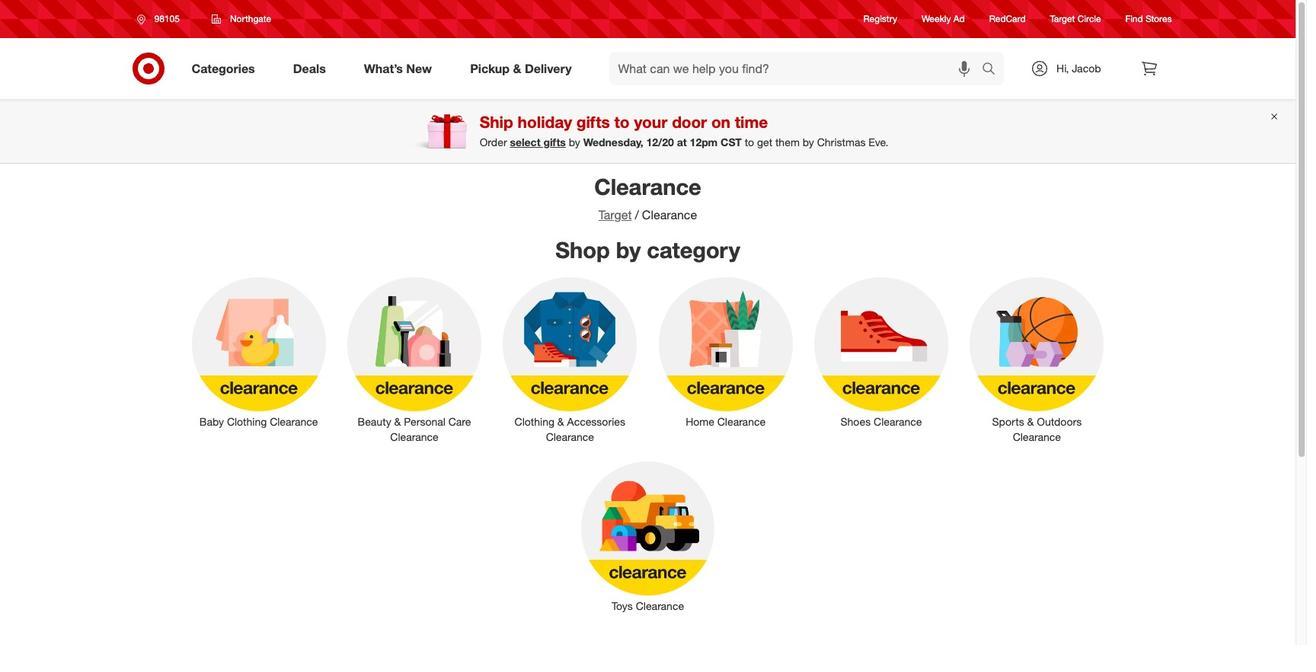 Task type: vqa. For each thing, say whether or not it's contained in the screenshot.
Target in the the Clearance Target / Clearance
yes



Task type: locate. For each thing, give the bounding box(es) containing it.
select
[[510, 136, 541, 149]]

what's
[[364, 61, 403, 76]]

search
[[975, 62, 1012, 77]]

1 vertical spatial to
[[745, 136, 754, 149]]

1 horizontal spatial target
[[1050, 13, 1075, 25]]

target circle
[[1050, 13, 1102, 25]]

time
[[735, 112, 768, 132]]

redcard
[[990, 13, 1026, 25]]

gifts up wednesday,
[[577, 112, 610, 132]]

target left / at the top of page
[[599, 207, 632, 222]]

2 clothing from the left
[[515, 415, 555, 428]]

2 horizontal spatial by
[[803, 136, 814, 149]]

to up wednesday,
[[615, 112, 630, 132]]

shoes
[[841, 415, 871, 428]]

categories
[[192, 61, 255, 76]]

weekly ad link
[[922, 13, 965, 26]]

personal
[[404, 415, 446, 428]]

clothing & accessories clearance
[[515, 415, 626, 444]]

to
[[615, 112, 630, 132], [745, 136, 754, 149]]

new
[[406, 61, 432, 76]]

gifts
[[577, 112, 610, 132], [544, 136, 566, 149]]

&
[[513, 61, 522, 76], [394, 415, 401, 428], [558, 415, 564, 428], [1028, 415, 1034, 428]]

& inside beauty & personal care clearance
[[394, 415, 401, 428]]

& inside sports & outdoors clearance
[[1028, 415, 1034, 428]]

holiday
[[518, 112, 572, 132]]

clothing left accessories
[[515, 415, 555, 428]]

them
[[776, 136, 800, 149]]

category
[[647, 236, 740, 264]]

northgate
[[230, 13, 271, 24]]

find
[[1126, 13, 1143, 25]]

pickup
[[470, 61, 510, 76]]

cst
[[721, 136, 742, 149]]

pickup & delivery link
[[457, 52, 591, 85]]

clearance
[[595, 173, 702, 200], [642, 207, 697, 222], [270, 415, 318, 428], [718, 415, 766, 428], [874, 415, 922, 428], [390, 431, 439, 444], [546, 431, 594, 444], [1013, 431, 1061, 444], [636, 600, 684, 613]]

1 vertical spatial gifts
[[544, 136, 566, 149]]

northgate button
[[202, 5, 281, 33]]

target
[[1050, 13, 1075, 25], [599, 207, 632, 222]]

pickup & delivery
[[470, 61, 572, 76]]

shoes clearance link
[[804, 275, 959, 430]]

by down holiday
[[569, 136, 580, 149]]

clearance target / clearance
[[595, 173, 702, 222]]

0 horizontal spatial clothing
[[227, 415, 267, 428]]

0 vertical spatial target
[[1050, 13, 1075, 25]]

1 horizontal spatial clothing
[[515, 415, 555, 428]]

& inside clothing & accessories clearance
[[558, 415, 564, 428]]

eve.
[[869, 136, 889, 149]]

0 horizontal spatial gifts
[[544, 136, 566, 149]]

on
[[712, 112, 731, 132]]

0 vertical spatial to
[[615, 112, 630, 132]]

ad
[[954, 13, 965, 25]]

clothing
[[227, 415, 267, 428], [515, 415, 555, 428]]

target left circle
[[1050, 13, 1075, 25]]

& for sports
[[1028, 415, 1034, 428]]

clothing & accessories clearance link
[[492, 275, 648, 445]]

outdoors
[[1037, 415, 1082, 428]]

sports & outdoors clearance link
[[959, 275, 1115, 445]]

& right pickup
[[513, 61, 522, 76]]

1 clothing from the left
[[227, 415, 267, 428]]

clothing inside clothing & accessories clearance
[[515, 415, 555, 428]]

& right beauty
[[394, 415, 401, 428]]

& right sports at the bottom
[[1028, 415, 1034, 428]]

clearance inside clearance target / clearance
[[642, 207, 697, 222]]

toys clearance link
[[570, 459, 726, 614]]

categories link
[[179, 52, 274, 85]]

1 vertical spatial target
[[599, 207, 632, 222]]

baby clothing clearance
[[200, 415, 318, 428]]

0 vertical spatial gifts
[[577, 112, 610, 132]]

ship holiday gifts to your door on time order select gifts by wednesday, 12/20 at 12pm cst to get them by christmas eve.
[[480, 112, 889, 149]]

ship
[[480, 112, 513, 132]]

clothing right the baby at bottom left
[[227, 415, 267, 428]]

search button
[[975, 52, 1012, 88]]

/
[[635, 207, 639, 222]]

to left get
[[745, 136, 754, 149]]

12pm
[[690, 136, 718, 149]]

by down / at the top of page
[[616, 236, 641, 264]]

by
[[569, 136, 580, 149], [803, 136, 814, 149], [616, 236, 641, 264]]

0 horizontal spatial target
[[599, 207, 632, 222]]

gifts down holiday
[[544, 136, 566, 149]]

by right them at top right
[[803, 136, 814, 149]]

& left accessories
[[558, 415, 564, 428]]

at
[[677, 136, 687, 149]]



Task type: describe. For each thing, give the bounding box(es) containing it.
toys clearance
[[612, 600, 684, 613]]

deals link
[[280, 52, 345, 85]]

baby clothing clearance link
[[181, 275, 337, 430]]

accessories
[[567, 415, 626, 428]]

redcard link
[[990, 13, 1026, 26]]

What can we help you find? suggestions appear below search field
[[609, 52, 986, 85]]

98105 button
[[127, 5, 196, 33]]

home clearance
[[686, 415, 766, 428]]

door
[[672, 112, 707, 132]]

beauty & personal care clearance
[[358, 415, 471, 444]]

find stores
[[1126, 13, 1172, 25]]

hi,
[[1057, 62, 1069, 75]]

sports
[[992, 415, 1025, 428]]

what's new
[[364, 61, 432, 76]]

1 horizontal spatial to
[[745, 136, 754, 149]]

sports & outdoors clearance
[[992, 415, 1082, 444]]

target link
[[599, 207, 632, 222]]

find stores link
[[1126, 13, 1172, 26]]

stores
[[1146, 13, 1172, 25]]

get
[[757, 136, 773, 149]]

delivery
[[525, 61, 572, 76]]

1 horizontal spatial by
[[616, 236, 641, 264]]

clearance inside beauty & personal care clearance
[[390, 431, 439, 444]]

& for clothing
[[558, 415, 564, 428]]

1 horizontal spatial gifts
[[577, 112, 610, 132]]

clearance inside sports & outdoors clearance
[[1013, 431, 1061, 444]]

& for beauty
[[394, 415, 401, 428]]

98105
[[154, 13, 180, 24]]

your
[[634, 112, 668, 132]]

circle
[[1078, 13, 1102, 25]]

shop
[[556, 236, 610, 264]]

beauty & personal care clearance link
[[337, 275, 492, 445]]

weekly ad
[[922, 13, 965, 25]]

home clearance link
[[648, 275, 804, 430]]

shop by category
[[556, 236, 740, 264]]

clearance inside clothing & accessories clearance
[[546, 431, 594, 444]]

baby
[[200, 415, 224, 428]]

0 horizontal spatial to
[[615, 112, 630, 132]]

jacob
[[1072, 62, 1101, 75]]

hi, jacob
[[1057, 62, 1101, 75]]

what's new link
[[351, 52, 451, 85]]

toys
[[612, 600, 633, 613]]

beauty
[[358, 415, 391, 428]]

shoes clearance
[[841, 415, 922, 428]]

deals
[[293, 61, 326, 76]]

christmas
[[817, 136, 866, 149]]

0 horizontal spatial by
[[569, 136, 580, 149]]

target inside clearance target / clearance
[[599, 207, 632, 222]]

home
[[686, 415, 715, 428]]

weekly
[[922, 13, 951, 25]]

order
[[480, 136, 507, 149]]

registry link
[[864, 13, 898, 26]]

registry
[[864, 13, 898, 25]]

target circle link
[[1050, 13, 1102, 26]]

& for pickup
[[513, 61, 522, 76]]

12/20
[[647, 136, 674, 149]]

care
[[449, 415, 471, 428]]

wednesday,
[[583, 136, 644, 149]]



